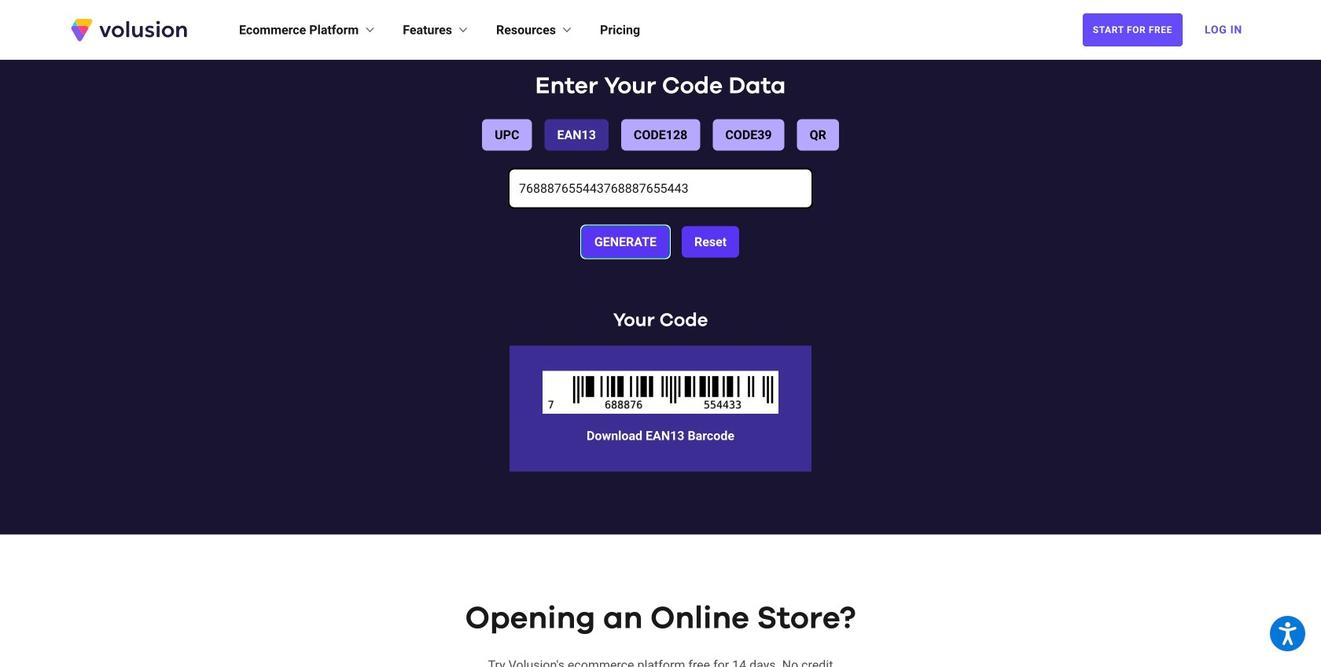 Task type: locate. For each thing, give the bounding box(es) containing it.
Code Data (#) text field
[[510, 169, 812, 207]]

open accessibe: accessibility options, statement and help image
[[1280, 622, 1297, 645]]

generated barcode image
[[543, 371, 779, 414]]



Task type: vqa. For each thing, say whether or not it's contained in the screenshot.
"GENERATED BARCODE" image
yes



